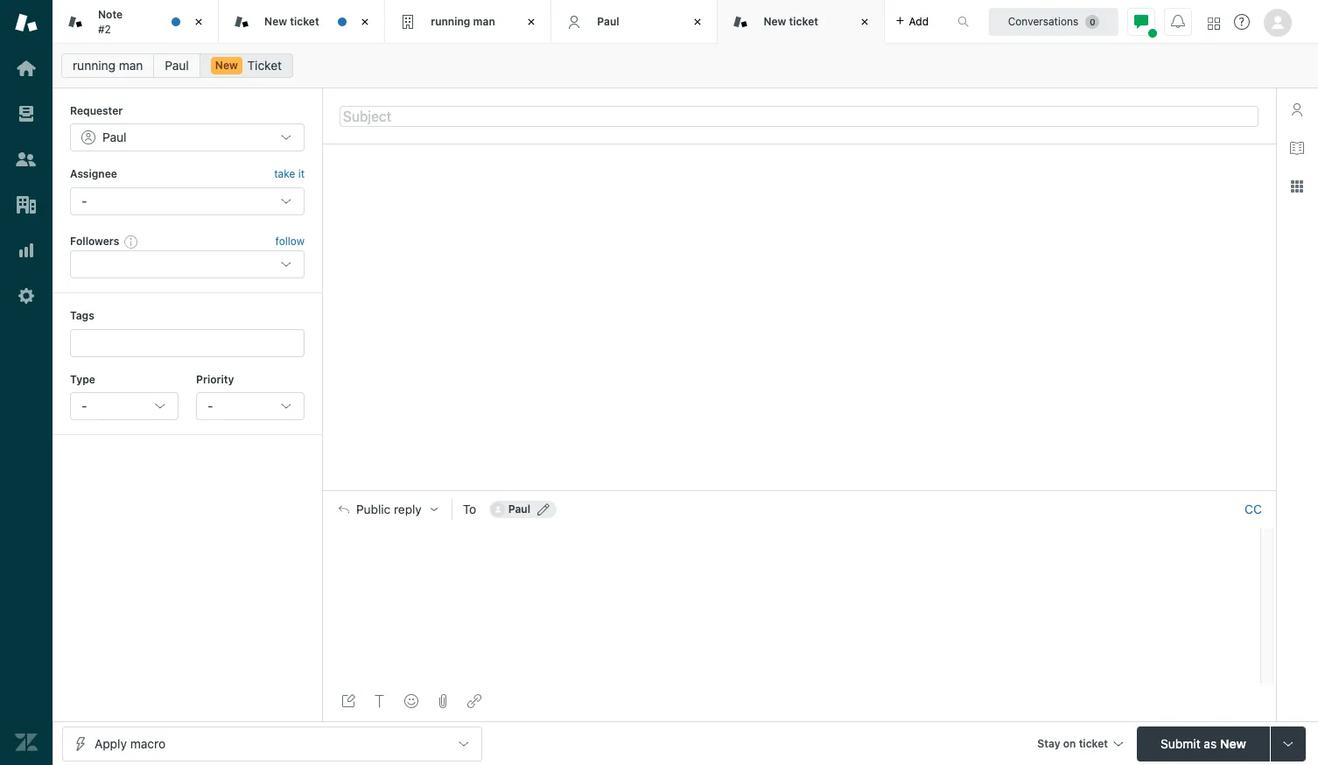 Task type: describe. For each thing, give the bounding box(es) containing it.
close image for new ticket
[[856, 13, 873, 31]]

take it
[[274, 168, 305, 181]]

get started image
[[15, 57, 38, 80]]

man inside secondary element
[[119, 58, 143, 73]]

note
[[98, 8, 123, 21]]

tags
[[70, 309, 94, 322]]

reporting image
[[15, 239, 38, 262]]

as
[[1204, 736, 1217, 751]]

assignee element
[[70, 187, 305, 215]]

tags element
[[70, 329, 305, 357]]

paul link
[[154, 53, 200, 78]]

priority
[[196, 373, 234, 386]]

add button
[[885, 0, 939, 43]]

stay
[[1038, 737, 1061, 750]]

- inside assignee element
[[81, 193, 87, 208]]

button displays agent's chat status as online. image
[[1135, 14, 1149, 28]]

conversations button
[[989, 7, 1119, 35]]

paul inside requester element
[[102, 130, 126, 145]]

note #2
[[98, 8, 123, 35]]

public reply button
[[323, 491, 452, 528]]

1 close image from the left
[[190, 13, 208, 31]]

ticket for 1st new ticket tab from left
[[290, 15, 319, 28]]

add link (cmd k) image
[[468, 694, 482, 708]]

reply
[[394, 503, 422, 517]]

paul inside secondary element
[[165, 58, 189, 73]]

man inside tab
[[473, 15, 495, 28]]

zendesk image
[[15, 731, 38, 754]]

main element
[[0, 0, 53, 765]]

paul inside tab
[[597, 15, 620, 28]]

running inside secondary element
[[73, 58, 116, 73]]

stay on ticket button
[[1030, 726, 1130, 764]]

take it button
[[274, 166, 305, 184]]

zendesk products image
[[1208, 17, 1220, 29]]

displays possible ticket submission types image
[[1282, 737, 1296, 751]]

knowledge image
[[1290, 141, 1304, 155]]

customers image
[[15, 148, 38, 171]]

#2
[[98, 22, 111, 35]]

stay on ticket
[[1038, 737, 1108, 750]]

- for type
[[81, 398, 87, 413]]

ticket for first new ticket tab from the right
[[789, 15, 819, 28]]

ticket inside dropdown button
[[1079, 737, 1108, 750]]

submit as new
[[1161, 736, 1247, 751]]

running man tab
[[385, 0, 552, 44]]

1 close image from the left
[[357, 13, 374, 31]]

- button for priority
[[196, 392, 305, 420]]

apps image
[[1290, 179, 1304, 193]]

conversations
[[1008, 14, 1079, 28]]

on
[[1064, 737, 1076, 750]]

requester
[[70, 104, 123, 117]]

requester element
[[70, 124, 305, 152]]

- button for type
[[70, 392, 179, 420]]



Task type: locate. For each thing, give the bounding box(es) containing it.
Subject field
[[340, 105, 1259, 127]]

new ticket
[[264, 15, 319, 28], [764, 15, 819, 28]]

followers
[[70, 234, 119, 248]]

-
[[81, 193, 87, 208], [81, 398, 87, 413], [207, 398, 213, 413]]

3 close image from the left
[[856, 13, 873, 31]]

customer context image
[[1290, 102, 1304, 116]]

type
[[70, 373, 95, 386]]

2 horizontal spatial ticket
[[1079, 737, 1108, 750]]

running man link
[[61, 53, 154, 78]]

add attachment image
[[436, 694, 450, 708]]

1 new ticket from the left
[[264, 15, 319, 28]]

0 vertical spatial running
[[431, 15, 470, 28]]

edit user image
[[538, 504, 550, 516]]

submit
[[1161, 736, 1201, 751]]

new
[[264, 15, 287, 28], [764, 15, 787, 28], [215, 59, 238, 72], [1220, 736, 1247, 751]]

organizations image
[[15, 193, 38, 216]]

1 horizontal spatial running
[[431, 15, 470, 28]]

cc button
[[1245, 502, 1262, 518]]

close image
[[357, 13, 374, 31], [689, 13, 707, 31], [856, 13, 873, 31]]

2 new ticket from the left
[[764, 15, 819, 28]]

0 horizontal spatial close image
[[357, 13, 374, 31]]

2 close image from the left
[[689, 13, 707, 31]]

close image for paul
[[689, 13, 707, 31]]

close image
[[190, 13, 208, 31], [523, 13, 540, 31]]

running man inside secondary element
[[73, 58, 143, 73]]

format text image
[[373, 694, 387, 708]]

paul
[[597, 15, 620, 28], [165, 58, 189, 73], [102, 130, 126, 145], [508, 503, 531, 516]]

- down type
[[81, 398, 87, 413]]

new ticket for 1st new ticket tab from left
[[264, 15, 319, 28]]

tab containing note
[[53, 0, 219, 44]]

- button down type
[[70, 392, 179, 420]]

0 vertical spatial running man
[[431, 15, 495, 28]]

admin image
[[15, 285, 38, 307]]

1 vertical spatial man
[[119, 58, 143, 73]]

follow
[[275, 235, 305, 248]]

0 horizontal spatial running man
[[73, 58, 143, 73]]

0 horizontal spatial close image
[[190, 13, 208, 31]]

tab
[[53, 0, 219, 44]]

new ticket tab
[[219, 0, 385, 44], [718, 0, 885, 44]]

2 - button from the left
[[196, 392, 305, 420]]

2 horizontal spatial close image
[[856, 13, 873, 31]]

running man
[[431, 15, 495, 28], [73, 58, 143, 73]]

views image
[[15, 102, 38, 125]]

macro
[[130, 736, 166, 751]]

notifications image
[[1171, 14, 1185, 28]]

insert emojis image
[[404, 694, 418, 708]]

to
[[463, 502, 476, 517]]

2 new ticket tab from the left
[[718, 0, 885, 44]]

0 horizontal spatial new ticket
[[264, 15, 319, 28]]

follow button
[[275, 234, 305, 249]]

it
[[298, 168, 305, 181]]

man
[[473, 15, 495, 28], [119, 58, 143, 73]]

apply macro
[[95, 736, 166, 751]]

running man inside tab
[[431, 15, 495, 28]]

public
[[356, 503, 391, 517]]

- down assignee
[[81, 193, 87, 208]]

followers element
[[70, 251, 305, 279]]

- button
[[70, 392, 179, 420], [196, 392, 305, 420]]

running inside tab
[[431, 15, 470, 28]]

1 horizontal spatial man
[[473, 15, 495, 28]]

1 new ticket tab from the left
[[219, 0, 385, 44]]

1 vertical spatial running
[[73, 58, 116, 73]]

minimize composer image
[[792, 484, 806, 498]]

take
[[274, 168, 295, 181]]

secondary element
[[53, 48, 1318, 83]]

- button down priority
[[196, 392, 305, 420]]

new inside secondary element
[[215, 59, 238, 72]]

0 vertical spatial man
[[473, 15, 495, 28]]

running
[[431, 15, 470, 28], [73, 58, 116, 73]]

apply
[[95, 736, 127, 751]]

info on adding followers image
[[125, 235, 139, 249]]

paul tab
[[552, 0, 718, 44]]

1 horizontal spatial ticket
[[789, 15, 819, 28]]

0 horizontal spatial new ticket tab
[[219, 0, 385, 44]]

tabs tab list
[[53, 0, 939, 44]]

cc
[[1245, 502, 1262, 517]]

- down priority
[[207, 398, 213, 413]]

add
[[909, 14, 929, 28]]

get help image
[[1234, 14, 1250, 30]]

1 horizontal spatial close image
[[523, 13, 540, 31]]

1 horizontal spatial - button
[[196, 392, 305, 420]]

1 horizontal spatial new ticket tab
[[718, 0, 885, 44]]

close image inside running man tab
[[523, 13, 540, 31]]

zendesk support image
[[15, 11, 38, 34]]

0 horizontal spatial man
[[119, 58, 143, 73]]

public reply
[[356, 503, 422, 517]]

assignee
[[70, 168, 117, 181]]

ticket
[[247, 58, 282, 73]]

2 close image from the left
[[523, 13, 540, 31]]

1 horizontal spatial close image
[[689, 13, 707, 31]]

ringostarr@gmail.com image
[[491, 503, 505, 517]]

draft mode image
[[341, 694, 355, 708]]

1 vertical spatial running man
[[73, 58, 143, 73]]

0 horizontal spatial - button
[[70, 392, 179, 420]]

- for priority
[[207, 398, 213, 413]]

1 horizontal spatial new ticket
[[764, 15, 819, 28]]

0 horizontal spatial ticket
[[290, 15, 319, 28]]

0 horizontal spatial running
[[73, 58, 116, 73]]

1 - button from the left
[[70, 392, 179, 420]]

close image inside paul tab
[[689, 13, 707, 31]]

new ticket for first new ticket tab from the right
[[764, 15, 819, 28]]

1 horizontal spatial running man
[[431, 15, 495, 28]]

ticket
[[290, 15, 319, 28], [789, 15, 819, 28], [1079, 737, 1108, 750]]



